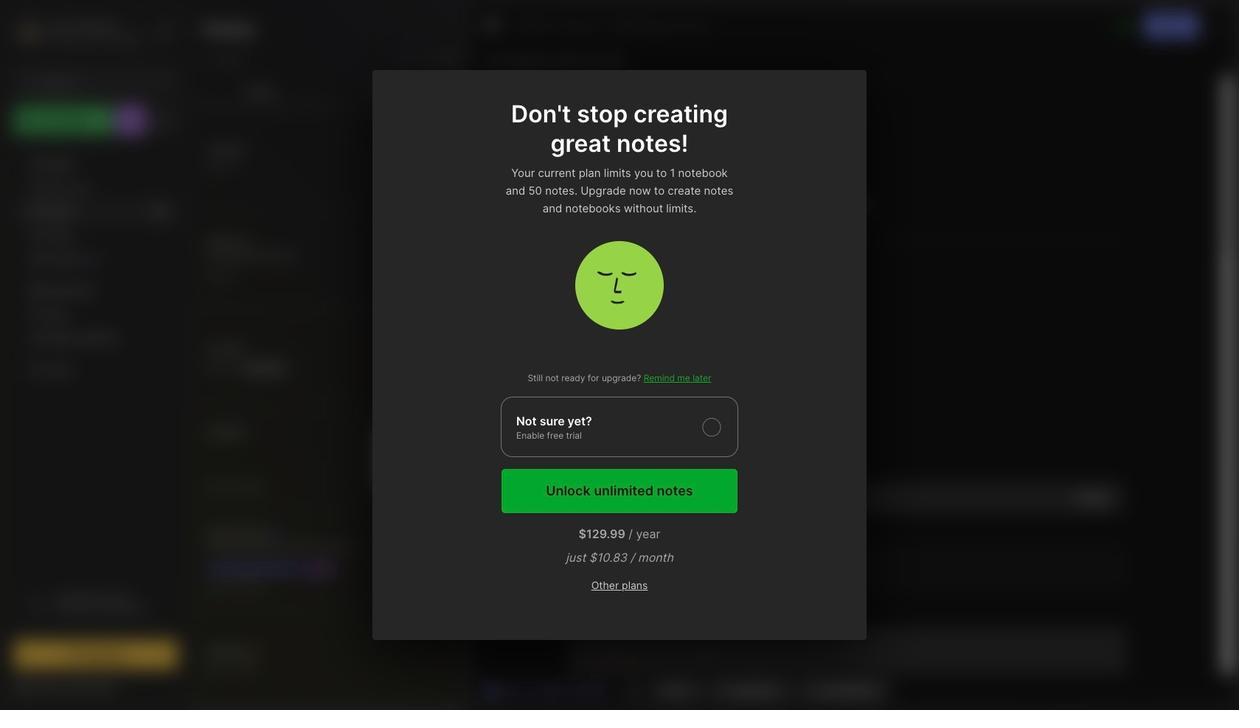 Task type: vqa. For each thing, say whether or not it's contained in the screenshot.
Shared URL text box
no



Task type: describe. For each thing, give the bounding box(es) containing it.
note window element
[[473, 4, 1235, 706]]

Note Editor text field
[[474, 76, 1234, 675]]

none search field inside main element
[[41, 73, 164, 91]]

expand note image
[[484, 17, 502, 35]]

main element
[[0, 0, 192, 710]]



Task type: locate. For each thing, give the bounding box(es) containing it.
expand tags image
[[19, 311, 28, 319]]

None search field
[[41, 73, 164, 91]]

tree inside main element
[[5, 144, 187, 570]]

tab list
[[192, 77, 468, 106]]

add tag image
[[624, 682, 641, 699]]

happy face illustration image
[[575, 241, 664, 330]]

tree
[[5, 144, 187, 570]]

None checkbox
[[501, 397, 738, 457]]

dialog
[[373, 70, 867, 640]]

expand notebooks image
[[19, 287, 28, 296]]

Search text field
[[41, 75, 164, 89]]



